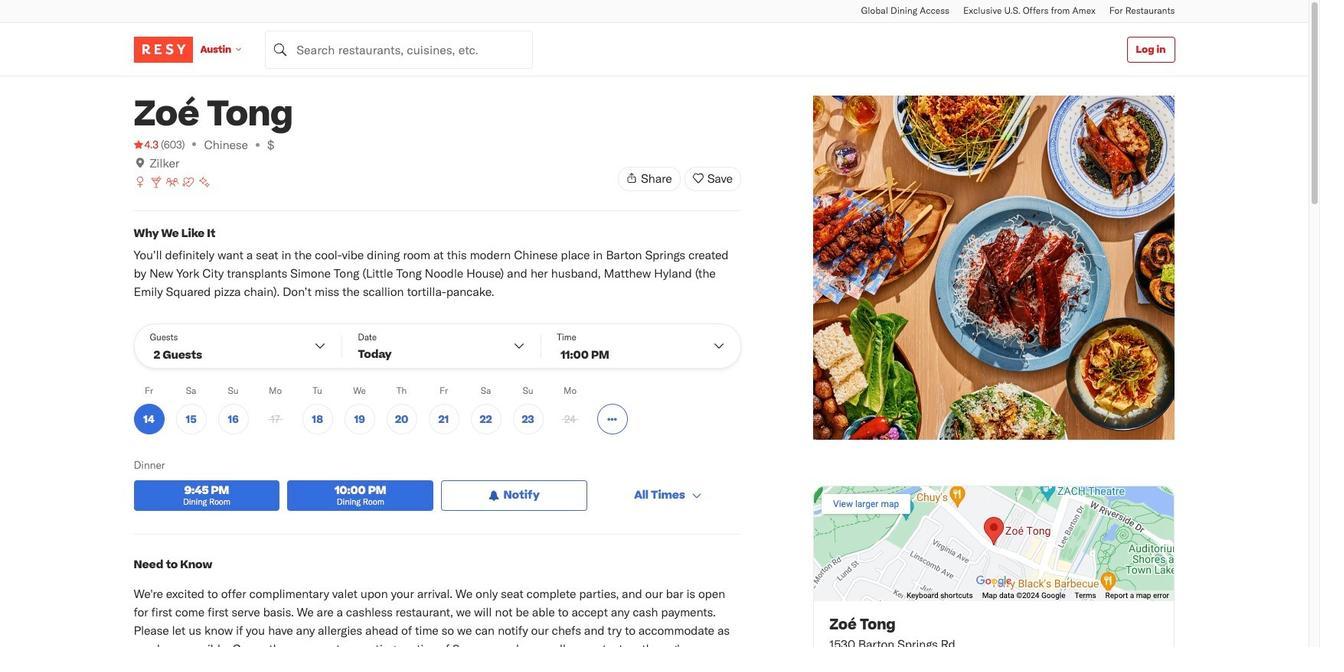 Task type: locate. For each thing, give the bounding box(es) containing it.
None field
[[265, 30, 533, 69]]

Search restaurants, cuisines, etc. text field
[[265, 30, 533, 69]]



Task type: vqa. For each thing, say whether or not it's contained in the screenshot.
4.1 out of 5 stars Icon
no



Task type: describe. For each thing, give the bounding box(es) containing it.
4.3 out of 5 stars image
[[134, 137, 159, 152]]



